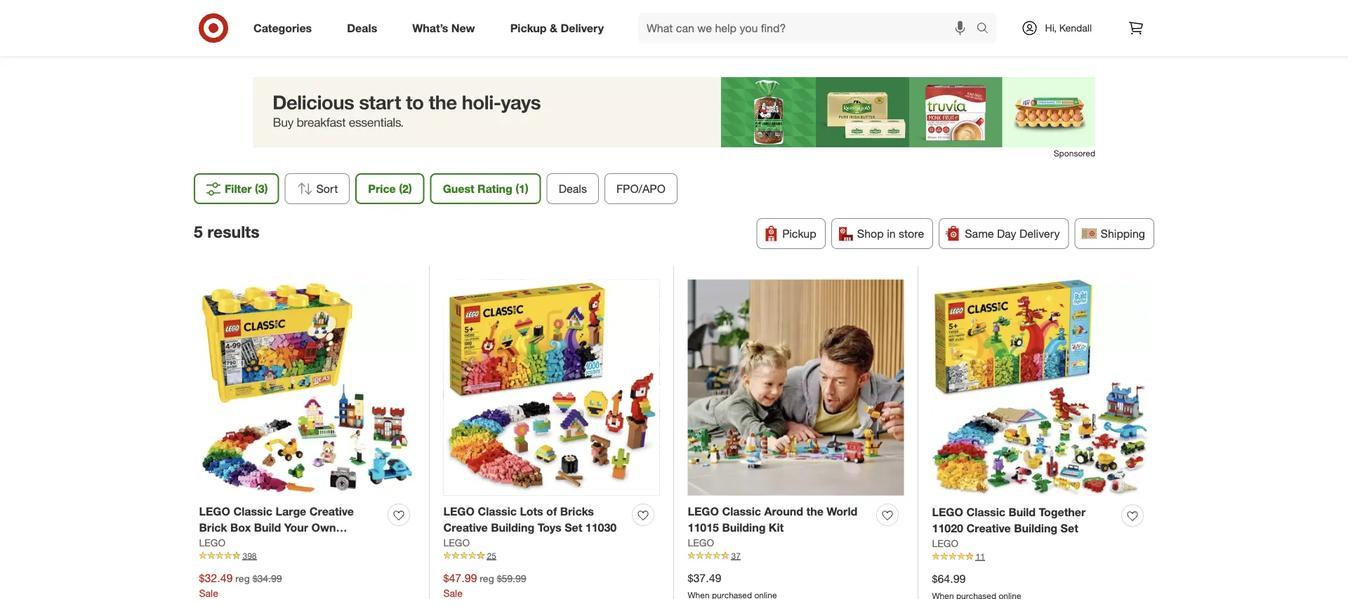 Task type: describe. For each thing, give the bounding box(es) containing it.
target
[[519, 42, 550, 56]]

deals for deals link
[[347, 21, 377, 35]]

10698
[[199, 553, 230, 567]]

kids
[[277, 537, 301, 551]]

$34.99
[[253, 573, 282, 585]]

what's
[[412, 21, 448, 35]]

sort button
[[285, 173, 350, 204]]

set inside lego classic build together 11020 creative building set
[[1061, 522, 1079, 536]]

creative inside lego classic build together 11020 creative building set
[[967, 522, 1011, 536]]

$32.49 reg $34.99
[[199, 572, 282, 586]]

shop in store button
[[831, 218, 934, 249]]

kendall
[[1060, 22, 1092, 34]]

1 / from the left
[[553, 42, 557, 56]]

price
[[368, 182, 396, 196]]

sort
[[316, 182, 338, 196]]

advertisement region
[[253, 77, 1096, 147]]

$47.99
[[444, 572, 477, 586]]

$32.49
[[199, 572, 233, 586]]

hi,
[[1045, 22, 1057, 34]]

lego classic large creative brick box build your own creative toys, kids building kit 10698
[[199, 505, 365, 567]]

toys
[[538, 521, 562, 535]]

classic up experiences
[[670, 11, 741, 35]]

pickup & delivery
[[510, 21, 604, 35]]

$59.99
[[497, 573, 526, 585]]

pickup button
[[757, 218, 826, 249]]

classic for lego classic large creative brick box build your own creative toys, kids building kit 10698
[[233, 505, 273, 519]]

lego classic build together 11020 creative building set
[[932, 506, 1086, 536]]

guest
[[443, 182, 475, 196]]

lego for lego link for lego classic build together 11020 creative building set
[[932, 538, 959, 550]]

37 link
[[688, 550, 904, 563]]

&
[[550, 21, 558, 35]]

shipping
[[1101, 227, 1146, 241]]

brick
[[199, 521, 227, 535]]

sponsored
[[1054, 148, 1096, 159]]

shop inside "button"
[[857, 227, 884, 241]]

the
[[807, 505, 824, 519]]

fpo/apo
[[617, 182, 666, 196]]

classic for lego classic around the world 11015 building kit
[[722, 505, 761, 519]]

25 link
[[444, 550, 660, 563]]

(3)
[[255, 182, 268, 196]]

brand
[[639, 42, 669, 56]]

ways
[[560, 42, 586, 56]]

shop in store
[[857, 227, 924, 241]]

own
[[311, 521, 336, 535]]

deals button
[[547, 173, 599, 204]]

set inside lego classic lots of bricks creative building toys set 11030
[[565, 521, 582, 535]]

around
[[764, 505, 804, 519]]

what's new link
[[401, 13, 493, 44]]

pickup & delivery link
[[498, 13, 622, 44]]

11030
[[586, 521, 617, 535]]

What can we help you find? suggestions appear below search field
[[638, 13, 980, 44]]

25
[[487, 551, 496, 562]]

delivery for pickup & delivery
[[561, 21, 604, 35]]

new
[[452, 21, 475, 35]]

$47.99 reg $59.99
[[444, 572, 526, 586]]

398 link
[[199, 550, 415, 563]]

filter (3) button
[[194, 173, 279, 204]]

lego for lego link for lego classic around the world 11015 building kit
[[688, 537, 714, 549]]

build inside lego classic build together 11020 creative building set
[[1009, 506, 1036, 520]]

search button
[[970, 13, 1004, 46]]

hi, kendall
[[1045, 22, 1092, 34]]

creative up the own
[[310, 505, 354, 519]]

deals link
[[335, 13, 395, 44]]

398
[[243, 551, 257, 562]]

lego for lego classic build together 11020 creative building set
[[932, 506, 964, 520]]

filter
[[225, 182, 252, 196]]

experiences
[[672, 42, 735, 56]]

shipping button
[[1075, 218, 1155, 249]]

$64.99
[[932, 573, 966, 586]]

building for lots
[[491, 521, 535, 535]]

kit inside 'lego classic around the world 11015 building kit'
[[769, 521, 784, 535]]

rating
[[478, 182, 513, 196]]

(5)
[[817, 42, 829, 56]]

world
[[827, 505, 858, 519]]

lego for lego classic lots of bricks creative building toys set 11030
[[444, 505, 475, 519]]

lego classic around the world 11015 building kit
[[688, 505, 858, 535]]

store
[[899, 227, 924, 241]]

deals for deals button
[[559, 182, 587, 196]]

delivery for same day delivery
[[1020, 227, 1060, 241]]

to
[[590, 42, 600, 56]]

classic left (5)
[[777, 42, 814, 56]]

11 link
[[932, 551, 1149, 563]]



Task type: locate. For each thing, give the bounding box(es) containing it.
1 horizontal spatial kit
[[769, 521, 784, 535]]

0 vertical spatial kit
[[769, 521, 784, 535]]

1 horizontal spatial shop
[[857, 227, 884, 241]]

0 horizontal spatial reg
[[236, 573, 250, 585]]

build inside lego classic large creative brick box build your own creative toys, kids building kit 10698
[[254, 521, 281, 535]]

0 horizontal spatial /
[[553, 42, 557, 56]]

creative up 25
[[444, 521, 488, 535]]

lego inside lego classic lots of bricks creative building toys set 11030
[[444, 505, 475, 519]]

1 vertical spatial kit
[[350, 537, 365, 551]]

same day delivery
[[965, 227, 1060, 241]]

0 horizontal spatial build
[[254, 521, 281, 535]]

day
[[997, 227, 1017, 241]]

same day delivery button
[[939, 218, 1069, 249]]

building up the 11 'link'
[[1014, 522, 1058, 536]]

lego
[[608, 11, 664, 35], [744, 42, 774, 56], [199, 505, 230, 519], [444, 505, 475, 519], [688, 505, 719, 519], [932, 506, 964, 520], [199, 537, 226, 549], [444, 537, 470, 549], [688, 537, 714, 549], [932, 538, 959, 550]]

set down bricks
[[565, 521, 582, 535]]

0 vertical spatial build
[[1009, 506, 1036, 520]]

1 horizontal spatial delivery
[[1020, 227, 1060, 241]]

shop right 'to'
[[603, 42, 629, 56]]

5
[[194, 222, 203, 242]]

11015
[[688, 521, 719, 535]]

1 horizontal spatial set
[[1061, 522, 1079, 536]]

lego classic build together 11020 creative building set link
[[932, 505, 1116, 537]]

(2)
[[399, 182, 412, 196]]

reg for $32.49
[[236, 573, 250, 585]]

lego classic lots of bricks creative building toys set 11030 link
[[444, 504, 627, 536]]

reg for $47.99
[[480, 573, 494, 585]]

lego classic lots of bricks creative building toys set 11030 image
[[444, 280, 660, 496], [444, 280, 660, 496]]

11020
[[932, 522, 964, 536]]

delivery
[[561, 21, 604, 35], [1020, 227, 1060, 241]]

filter (3)
[[225, 182, 268, 196]]

classic up 11
[[967, 506, 1006, 520]]

0 horizontal spatial shop
[[603, 42, 629, 56]]

of
[[546, 505, 557, 519]]

lego link for lego classic large creative brick box build your own creative toys, kids building kit 10698
[[199, 536, 226, 550]]

classic
[[670, 11, 741, 35], [777, 42, 814, 56], [233, 505, 273, 519], [478, 505, 517, 519], [722, 505, 761, 519], [967, 506, 1006, 520]]

in
[[887, 227, 896, 241]]

1 vertical spatial deals
[[559, 182, 587, 196]]

building inside lego classic lots of bricks creative building toys set 11030
[[491, 521, 535, 535]]

lego link for lego classic build together 11020 creative building set
[[932, 537, 959, 551]]

deals left what's
[[347, 21, 377, 35]]

0 vertical spatial shop
[[603, 42, 629, 56]]

1 horizontal spatial pickup
[[783, 227, 817, 241]]

(1)
[[516, 182, 529, 196]]

classic inside lego classic large creative brick box build your own creative toys, kids building kit 10698
[[233, 505, 273, 519]]

1 horizontal spatial /
[[632, 42, 636, 56]]

creative inside lego classic lots of bricks creative building toys set 11030
[[444, 521, 488, 535]]

11
[[976, 552, 985, 562]]

lego link for lego classic lots of bricks creative building toys set 11030
[[444, 536, 470, 550]]

classic inside lego classic build together 11020 creative building set
[[967, 506, 1006, 520]]

deals
[[347, 21, 377, 35], [559, 182, 587, 196]]

lego inside lego classic build together 11020 creative building set
[[932, 506, 964, 520]]

categories link
[[242, 13, 330, 44]]

0 vertical spatial pickup
[[510, 21, 547, 35]]

0 horizontal spatial set
[[565, 521, 582, 535]]

building inside lego classic large creative brick box build your own creative toys, kids building kit 10698
[[304, 537, 347, 551]]

delivery right day
[[1020, 227, 1060, 241]]

build up toys,
[[254, 521, 281, 535]]

0 horizontal spatial pickup
[[510, 21, 547, 35]]

lego for lego classic large creative brick box build your own creative toys, kids building kit 10698
[[199, 505, 230, 519]]

lego link down the 11020
[[932, 537, 959, 551]]

building for build
[[1014, 522, 1058, 536]]

0 horizontal spatial delivery
[[561, 21, 604, 35]]

creative
[[310, 505, 354, 519], [444, 521, 488, 535], [967, 522, 1011, 536], [199, 537, 244, 551]]

large
[[276, 505, 306, 519]]

1 horizontal spatial reg
[[480, 573, 494, 585]]

1 vertical spatial build
[[254, 521, 281, 535]]

build left together
[[1009, 506, 1036, 520]]

1 vertical spatial pickup
[[783, 227, 817, 241]]

shop left in
[[857, 227, 884, 241]]

0 horizontal spatial deals
[[347, 21, 377, 35]]

lego inside lego classic large creative brick box build your own creative toys, kids building kit 10698
[[199, 505, 230, 519]]

kit down around
[[769, 521, 784, 535]]

deals right (1)
[[559, 182, 587, 196]]

results
[[207, 222, 260, 242]]

/
[[553, 42, 557, 56], [632, 42, 636, 56], [737, 42, 741, 56]]

lego classic large creative brick box build your own creative toys, kids building kit 10698 link
[[199, 504, 382, 567]]

what's new
[[412, 21, 475, 35]]

reg down the 398
[[236, 573, 250, 585]]

lego link up $47.99 at the bottom left of the page
[[444, 536, 470, 550]]

your
[[284, 521, 308, 535]]

2 reg from the left
[[480, 573, 494, 585]]

building
[[491, 521, 535, 535], [722, 521, 766, 535], [1014, 522, 1058, 536], [304, 537, 347, 551]]

classic left around
[[722, 505, 761, 519]]

lego classic around the world 11015 building kit image
[[688, 280, 904, 496], [688, 280, 904, 496]]

building down the own
[[304, 537, 347, 551]]

bricks
[[560, 505, 594, 519]]

deals inside button
[[559, 182, 587, 196]]

box
[[230, 521, 251, 535]]

together
[[1039, 506, 1086, 520]]

kit right kids
[[350, 537, 365, 551]]

2 horizontal spatial /
[[737, 42, 741, 56]]

building inside 'lego classic around the world 11015 building kit'
[[722, 521, 766, 535]]

classic for lego classic build together 11020 creative building set
[[967, 506, 1006, 520]]

lego classic build together 11020 creative building set image
[[932, 280, 1149, 497], [932, 280, 1149, 497]]

creative up 11
[[967, 522, 1011, 536]]

building up 37
[[722, 521, 766, 535]]

categories
[[254, 21, 312, 35]]

delivery inside 'button'
[[1020, 227, 1060, 241]]

price (2)
[[368, 182, 412, 196]]

kit
[[769, 521, 784, 535], [350, 537, 365, 551]]

brand experiences link
[[639, 42, 735, 56]]

fpo/apo button
[[605, 173, 678, 204]]

1 horizontal spatial deals
[[559, 182, 587, 196]]

lego link down "brick"
[[199, 536, 226, 550]]

/ right experiences
[[737, 42, 741, 56]]

classic for lego classic lots of bricks creative building toys set 11030
[[478, 505, 517, 519]]

0 vertical spatial delivery
[[561, 21, 604, 35]]

search
[[970, 23, 1004, 36]]

building for around
[[722, 521, 766, 535]]

reg inside $32.49 reg $34.99
[[236, 573, 250, 585]]

set
[[565, 521, 582, 535], [1061, 522, 1079, 536]]

set down together
[[1061, 522, 1079, 536]]

creative up the "10698"
[[199, 537, 244, 551]]

build
[[1009, 506, 1036, 520], [254, 521, 281, 535]]

lego inside 'lego classic around the world 11015 building kit'
[[688, 505, 719, 519]]

classic up the box
[[233, 505, 273, 519]]

reg down 25
[[480, 573, 494, 585]]

kit inside lego classic large creative brick box build your own creative toys, kids building kit 10698
[[350, 537, 365, 551]]

pickup for pickup & delivery
[[510, 21, 547, 35]]

classic left "lots"
[[478, 505, 517, 519]]

0 horizontal spatial kit
[[350, 537, 365, 551]]

lego classic around the world 11015 building kit link
[[688, 504, 871, 536]]

pickup
[[510, 21, 547, 35], [783, 227, 817, 241]]

/ left the brand
[[632, 42, 636, 56]]

delivery up ways
[[561, 21, 604, 35]]

2 / from the left
[[632, 42, 636, 56]]

5 results
[[194, 222, 260, 242]]

lego classic lots of bricks creative building toys set 11030
[[444, 505, 617, 535]]

lego link down 11015
[[688, 536, 714, 550]]

pickup for pickup
[[783, 227, 817, 241]]

pickup inside button
[[783, 227, 817, 241]]

same
[[965, 227, 994, 241]]

classic inside 'lego classic around the world 11015 building kit'
[[722, 505, 761, 519]]

lego classic large creative brick box build your own creative toys, kids building kit 10698 image
[[199, 280, 415, 496], [199, 280, 415, 496]]

classic inside lego classic lots of bricks creative building toys set 11030
[[478, 505, 517, 519]]

shop inside lego classic target / ways to shop / brand experiences / lego classic (5)
[[603, 42, 629, 56]]

3 / from the left
[[737, 42, 741, 56]]

lots
[[520, 505, 543, 519]]

shop
[[603, 42, 629, 56], [857, 227, 884, 241]]

guest rating (1)
[[443, 182, 529, 196]]

lego for lego link for lego classic large creative brick box build your own creative toys, kids building kit 10698
[[199, 537, 226, 549]]

1 vertical spatial shop
[[857, 227, 884, 241]]

lego for lego classic around the world 11015 building kit
[[688, 505, 719, 519]]

reg inside $47.99 reg $59.99
[[480, 573, 494, 585]]

reg
[[236, 573, 250, 585], [480, 573, 494, 585]]

toys,
[[247, 537, 273, 551]]

building down "lots"
[[491, 521, 535, 535]]

37
[[731, 551, 741, 562]]

lego classic target / ways to shop / brand experiences / lego classic (5)
[[519, 11, 829, 56]]

1 vertical spatial delivery
[[1020, 227, 1060, 241]]

/ left ways
[[553, 42, 557, 56]]

lego for lego link related to lego classic lots of bricks creative building toys set 11030
[[444, 537, 470, 549]]

$37.49
[[688, 572, 722, 586]]

0 vertical spatial deals
[[347, 21, 377, 35]]

lego link for lego classic around the world 11015 building kit
[[688, 536, 714, 550]]

1 reg from the left
[[236, 573, 250, 585]]

building inside lego classic build together 11020 creative building set
[[1014, 522, 1058, 536]]

1 horizontal spatial build
[[1009, 506, 1036, 520]]



Task type: vqa. For each thing, say whether or not it's contained in the screenshot.
Building in lego classic build together 11020 creative building set
yes



